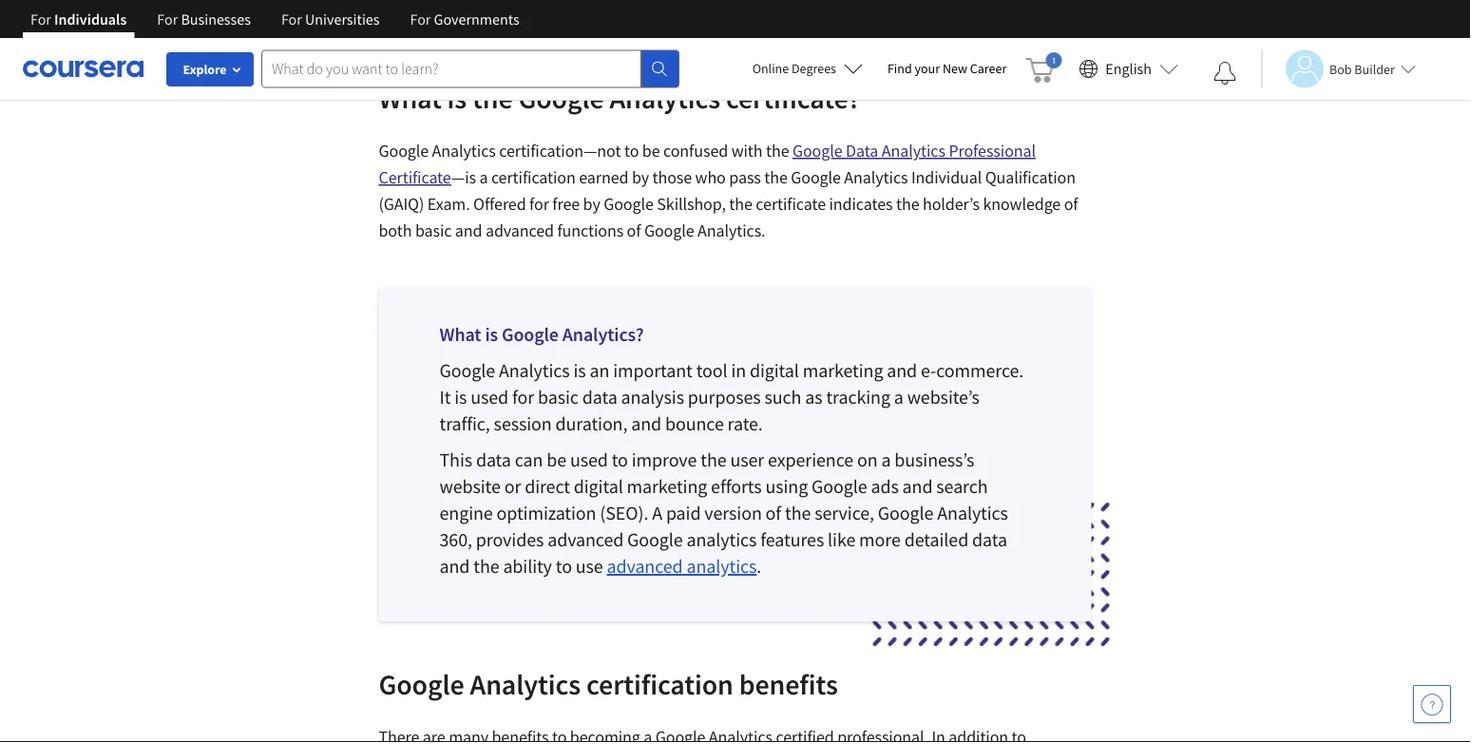 Task type: describe. For each thing, give the bounding box(es) containing it.
traffic,
[[440, 412, 490, 436]]

builder
[[1355, 60, 1395, 77]]

businesses
[[181, 10, 251, 29]]

career
[[970, 60, 1007, 77]]

google inside google data analytics professional certificate
[[793, 140, 843, 162]]

analytics inside google analytics is an important tool in digital marketing and e-commerce. it is used for basic data analysis purposes such as tracking a website's traffic, session duration, and bounce rate.
[[499, 359, 570, 383]]

explore
[[183, 61, 227, 78]]

help center image
[[1421, 693, 1444, 716]]

degrees
[[792, 60, 836, 77]]

the down the governments
[[473, 80, 513, 115]]

.
[[757, 555, 762, 578]]

the right with
[[766, 140, 789, 162]]

marketing inside google analytics is an important tool in digital marketing and e-commerce. it is used for basic data analysis purposes such as tracking a website's traffic, session duration, and bounce rate.
[[803, 359, 883, 383]]

google data analytics professional certificate
[[379, 140, 1036, 188]]

online
[[753, 60, 789, 77]]

the down pass
[[729, 193, 753, 215]]

optimization
[[497, 501, 596, 525]]

for inside google analytics is an important tool in digital marketing and e-commerce. it is used for basic data analysis purposes such as tracking a website's traffic, session duration, and bounce rate.
[[512, 385, 534, 409]]

a inside this data can be used to improve the user experience on a business's website or direct digital marketing efforts using google ads and search engine optimization (seo). a paid version of the service, google analytics 360, provides advanced google analytics features like more detailed data and the ability to use
[[882, 448, 891, 472]]

such
[[765, 385, 802, 409]]

2 analytics from the top
[[687, 555, 757, 578]]

confused
[[664, 140, 728, 162]]

as
[[805, 385, 823, 409]]

360,
[[440, 528, 472, 552]]

(seo).
[[600, 501, 649, 525]]

what for what is the google analytics certificate?
[[379, 80, 442, 115]]

offered
[[473, 193, 526, 215]]

in
[[731, 359, 746, 383]]

the up the features
[[785, 501, 811, 525]]

individuals
[[54, 10, 127, 29]]

—is
[[451, 167, 476, 188]]

0 vertical spatial to
[[624, 140, 639, 162]]

it
[[440, 385, 451, 409]]

a inside —is a certification earned by those who pass the google analytics individual qualification (gaiq) exam. offered for free by google skillshop, the certificate indicates the holder's knowledge of both basic and advanced functions of google analytics.
[[479, 167, 488, 188]]

and down 360,
[[440, 555, 470, 578]]

of inside this data can be used to improve the user experience on a business's website or direct digital marketing efforts using google ads and search engine optimization (seo). a paid version of the service, google analytics 360, provides advanced google analytics features like more detailed data and the ability to use
[[766, 501, 781, 525]]

0 vertical spatial of
[[1064, 193, 1078, 215]]

for for universities
[[281, 10, 302, 29]]

session
[[494, 412, 552, 436]]

explore button
[[166, 52, 254, 87]]

business's
[[895, 448, 975, 472]]

for businesses
[[157, 10, 251, 29]]

more
[[859, 528, 901, 552]]

analytics?
[[562, 323, 644, 346]]

governments
[[434, 10, 520, 29]]

advanced analytics .
[[607, 555, 765, 578]]

the left holder's
[[896, 193, 920, 215]]

certification for a
[[491, 167, 576, 188]]

earned
[[579, 167, 629, 188]]

exam.
[[428, 193, 470, 215]]

basic inside google analytics is an important tool in digital marketing and e-commerce. it is used for basic data analysis purposes such as tracking a website's traffic, session duration, and bounce rate.
[[538, 385, 579, 409]]

certificate
[[379, 167, 451, 188]]

and down analysis
[[631, 412, 662, 436]]

find your new career
[[888, 60, 1007, 77]]

0 vertical spatial be
[[642, 140, 660, 162]]

used inside google analytics is an important tool in digital marketing and e-commerce. it is used for basic data analysis purposes such as tracking a website's traffic, session duration, and bounce rate.
[[471, 385, 509, 409]]

digital inside this data can be used to improve the user experience on a business's website or direct digital marketing efforts using google ads and search engine optimization (seo). a paid version of the service, google analytics 360, provides advanced google analytics features like more detailed data and the ability to use
[[574, 475, 623, 499]]

provides
[[476, 528, 544, 552]]

for for individuals
[[30, 10, 51, 29]]

an
[[590, 359, 610, 383]]

user
[[730, 448, 764, 472]]

individual
[[912, 167, 982, 188]]

version
[[705, 501, 762, 525]]

free
[[553, 193, 580, 215]]

features
[[761, 528, 824, 552]]

who
[[695, 167, 726, 188]]

commerce.
[[936, 359, 1024, 383]]

the left user
[[701, 448, 727, 472]]

paid
[[666, 501, 701, 525]]

data
[[846, 140, 879, 162]]

certificate?
[[726, 80, 861, 115]]

for governments
[[410, 10, 520, 29]]

is right it
[[455, 385, 467, 409]]

engine
[[440, 501, 493, 525]]

0 horizontal spatial by
[[583, 193, 601, 215]]

for for businesses
[[157, 10, 178, 29]]

new
[[943, 60, 968, 77]]

is up traffic,
[[485, 323, 498, 346]]

pass
[[729, 167, 761, 188]]

improve
[[632, 448, 697, 472]]

benefits
[[739, 666, 838, 702]]

bounce
[[665, 412, 724, 436]]

1 vertical spatial to
[[612, 448, 628, 472]]

functions
[[557, 220, 624, 241]]

e-
[[921, 359, 936, 383]]

certificate
[[756, 193, 826, 215]]

online degrees button
[[737, 48, 878, 89]]

website's
[[907, 385, 980, 409]]

google data analytics professional certificate link
[[379, 140, 1036, 188]]

basic inside —is a certification earned by those who pass the google analytics individual qualification (gaiq) exam. offered for free by google skillshop, the certificate indicates the holder's knowledge of both basic and advanced functions of google analytics.
[[415, 220, 452, 241]]

important
[[613, 359, 693, 383]]

analytics inside google data analytics professional certificate
[[882, 140, 946, 162]]

google analytics certification—not to be confused with the
[[379, 140, 793, 162]]

analytics inside this data can be used to improve the user experience on a business's website or direct digital marketing efforts using google ads and search engine optimization (seo). a paid version of the service, google analytics 360, provides advanced google analytics features like more detailed data and the ability to use
[[687, 528, 757, 552]]

data inside google analytics is an important tool in digital marketing and e-commerce. it is used for basic data analysis purposes such as tracking a website's traffic, session duration, and bounce rate.
[[582, 385, 618, 409]]

analysis
[[621, 385, 684, 409]]

those
[[653, 167, 692, 188]]

like
[[828, 528, 856, 552]]

detailed
[[905, 528, 969, 552]]

banner navigation
[[15, 0, 535, 38]]

for for governments
[[410, 10, 431, 29]]



Task type: locate. For each thing, give the bounding box(es) containing it.
0 vertical spatial basic
[[415, 220, 452, 241]]

efforts
[[711, 475, 762, 499]]

on
[[857, 448, 878, 472]]

certification—not
[[499, 140, 621, 162]]

advanced inside —is a certification earned by those who pass the google analytics individual qualification (gaiq) exam. offered for free by google skillshop, the certificate indicates the holder's knowledge of both basic and advanced functions of google analytics.
[[486, 220, 554, 241]]

bob builder
[[1330, 60, 1395, 77]]

knowledge
[[983, 193, 1061, 215]]

1 vertical spatial advanced
[[548, 528, 624, 552]]

What do you want to learn? text field
[[261, 50, 642, 88]]

1 vertical spatial digital
[[574, 475, 623, 499]]

1 horizontal spatial by
[[632, 167, 649, 188]]

analytics
[[610, 80, 721, 115], [432, 140, 496, 162], [882, 140, 946, 162], [844, 167, 908, 188], [499, 359, 570, 383], [938, 501, 1009, 525], [470, 666, 581, 702]]

and
[[455, 220, 482, 241], [887, 359, 917, 383], [631, 412, 662, 436], [903, 475, 933, 499], [440, 555, 470, 578]]

1 vertical spatial what
[[440, 323, 481, 346]]

a right on
[[882, 448, 891, 472]]

digital
[[750, 359, 799, 383], [574, 475, 623, 499]]

find
[[888, 60, 912, 77]]

and down business's
[[903, 475, 933, 499]]

and inside —is a certification earned by those who pass the google analytics individual qualification (gaiq) exam. offered for free by google skillshop, the certificate indicates the holder's knowledge of both basic and advanced functions of google analytics.
[[455, 220, 482, 241]]

professional
[[949, 140, 1036, 162]]

by
[[632, 167, 649, 188], [583, 193, 601, 215]]

0 horizontal spatial basic
[[415, 220, 452, 241]]

find your new career link
[[878, 57, 1016, 81]]

basic up duration,
[[538, 385, 579, 409]]

both
[[379, 220, 412, 241]]

1 vertical spatial data
[[476, 448, 511, 472]]

advanced down a
[[607, 555, 683, 578]]

—is a certification earned by those who pass the google analytics individual qualification (gaiq) exam. offered for free by google skillshop, the certificate indicates the holder's knowledge of both basic and advanced functions of google analytics.
[[379, 167, 1078, 241]]

0 vertical spatial marketing
[[803, 359, 883, 383]]

2 vertical spatial advanced
[[607, 555, 683, 578]]

1 vertical spatial a
[[894, 385, 904, 409]]

certification inside —is a certification earned by those who pass the google analytics individual qualification (gaiq) exam. offered for free by google skillshop, the certificate indicates the holder's knowledge of both basic and advanced functions of google analytics.
[[491, 167, 576, 188]]

analytics inside this data can be used to improve the user experience on a business's website or direct digital marketing efforts using google ads and search engine optimization (seo). a paid version of the service, google analytics 360, provides advanced google analytics features like more detailed data and the ability to use
[[938, 501, 1009, 525]]

1 vertical spatial of
[[627, 220, 641, 241]]

1 vertical spatial basic
[[538, 385, 579, 409]]

for
[[530, 193, 549, 215], [512, 385, 534, 409]]

1 vertical spatial for
[[512, 385, 534, 409]]

2 horizontal spatial data
[[973, 528, 1008, 552]]

1 vertical spatial used
[[570, 448, 608, 472]]

data down an
[[582, 385, 618, 409]]

0 horizontal spatial digital
[[574, 475, 623, 499]]

and down 'exam.'
[[455, 220, 482, 241]]

for individuals
[[30, 10, 127, 29]]

a inside google analytics is an important tool in digital marketing and e-commerce. it is used for basic data analysis purposes such as tracking a website's traffic, session duration, and bounce rate.
[[894, 385, 904, 409]]

1 horizontal spatial of
[[766, 501, 781, 525]]

show notifications image
[[1214, 62, 1237, 85]]

3 for from the left
[[281, 10, 302, 29]]

with
[[732, 140, 763, 162]]

direct
[[525, 475, 570, 499]]

analytics inside —is a certification earned by those who pass the google analytics individual qualification (gaiq) exam. offered for free by google skillshop, the certificate indicates the holder's knowledge of both basic and advanced functions of google analytics.
[[844, 167, 908, 188]]

for left businesses
[[157, 10, 178, 29]]

data right detailed
[[973, 528, 1008, 552]]

(gaiq)
[[379, 193, 424, 215]]

to
[[624, 140, 639, 162], [612, 448, 628, 472], [556, 555, 572, 578]]

1 horizontal spatial used
[[570, 448, 608, 472]]

what is the google analytics certificate?
[[379, 80, 866, 115]]

english
[[1106, 59, 1152, 78]]

0 vertical spatial certification
[[491, 167, 576, 188]]

a right tracking
[[894, 385, 904, 409]]

0 vertical spatial analytics
[[687, 528, 757, 552]]

1 vertical spatial by
[[583, 193, 601, 215]]

basic
[[415, 220, 452, 241], [538, 385, 579, 409]]

the down provides
[[474, 555, 500, 578]]

advanced inside this data can be used to improve the user experience on a business's website or direct digital marketing efforts using google ads and search engine optimization (seo). a paid version of the service, google analytics 360, provides advanced google analytics features like more detailed data and the ability to use
[[548, 528, 624, 552]]

used inside this data can be used to improve the user experience on a business's website or direct digital marketing efforts using google ads and search engine optimization (seo). a paid version of the service, google analytics 360, provides advanced google analytics features like more detailed data and the ability to use
[[570, 448, 608, 472]]

2 vertical spatial to
[[556, 555, 572, 578]]

duration,
[[556, 412, 628, 436]]

0 horizontal spatial used
[[471, 385, 509, 409]]

1 analytics from the top
[[687, 528, 757, 552]]

is down for governments
[[447, 80, 467, 115]]

bob builder button
[[1261, 50, 1416, 88]]

analytics.
[[698, 220, 766, 241]]

digital up such on the right bottom of page
[[750, 359, 799, 383]]

0 horizontal spatial certification
[[491, 167, 576, 188]]

for left universities
[[281, 10, 302, 29]]

search
[[937, 475, 988, 499]]

for
[[30, 10, 51, 29], [157, 10, 178, 29], [281, 10, 302, 29], [410, 10, 431, 29]]

0 horizontal spatial a
[[479, 167, 488, 188]]

2 vertical spatial of
[[766, 501, 781, 525]]

None search field
[[261, 50, 680, 88]]

1 for from the left
[[30, 10, 51, 29]]

what is google analytics?
[[440, 323, 648, 346]]

for universities
[[281, 10, 380, 29]]

is left an
[[574, 359, 586, 383]]

skillshop,
[[657, 193, 726, 215]]

english button
[[1072, 38, 1186, 100]]

and left e-
[[887, 359, 917, 383]]

qualification
[[986, 167, 1076, 188]]

ads
[[871, 475, 899, 499]]

used down duration,
[[570, 448, 608, 472]]

by left the those
[[632, 167, 649, 188]]

0 vertical spatial used
[[471, 385, 509, 409]]

ability
[[503, 555, 552, 578]]

to left improve
[[612, 448, 628, 472]]

bob
[[1330, 60, 1352, 77]]

digital up '(seo).'
[[574, 475, 623, 499]]

coursera image
[[23, 53, 144, 84]]

2 vertical spatial a
[[882, 448, 891, 472]]

a
[[652, 501, 663, 525]]

of down qualification
[[1064, 193, 1078, 215]]

tracking
[[826, 385, 891, 409]]

to up earned
[[624, 140, 639, 162]]

1 horizontal spatial marketing
[[803, 359, 883, 383]]

1 vertical spatial marketing
[[627, 475, 707, 499]]

1 horizontal spatial a
[[882, 448, 891, 472]]

this data can be used to improve the user experience on a business's website or direct digital marketing efforts using google ads and search engine optimization (seo). a paid version of the service, google analytics 360, provides advanced google analytics features like more detailed data and the ability to use
[[440, 448, 1009, 578]]

using
[[766, 475, 808, 499]]

0 horizontal spatial marketing
[[627, 475, 707, 499]]

0 horizontal spatial data
[[476, 448, 511, 472]]

what up the certificate
[[379, 80, 442, 115]]

4 for from the left
[[410, 10, 431, 29]]

digital inside google analytics is an important tool in digital marketing and e-commerce. it is used for basic data analysis purposes such as tracking a website's traffic, session duration, and bounce rate.
[[750, 359, 799, 383]]

be right can
[[547, 448, 567, 472]]

online degrees
[[753, 60, 836, 77]]

rate.
[[728, 412, 763, 436]]

0 vertical spatial digital
[[750, 359, 799, 383]]

1 vertical spatial analytics
[[687, 555, 757, 578]]

1 horizontal spatial digital
[[750, 359, 799, 383]]

experience
[[768, 448, 854, 472]]

the
[[473, 80, 513, 115], [766, 140, 789, 162], [765, 167, 788, 188], [729, 193, 753, 215], [896, 193, 920, 215], [701, 448, 727, 472], [785, 501, 811, 525], [474, 555, 500, 578]]

is
[[447, 80, 467, 115], [485, 323, 498, 346], [574, 359, 586, 383], [455, 385, 467, 409]]

for left free on the top left
[[530, 193, 549, 215]]

of right the functions
[[627, 220, 641, 241]]

2 horizontal spatial of
[[1064, 193, 1078, 215]]

to left use
[[556, 555, 572, 578]]

advanced
[[486, 220, 554, 241], [548, 528, 624, 552], [607, 555, 683, 578]]

1 horizontal spatial certification
[[587, 666, 734, 702]]

or
[[504, 475, 521, 499]]

use
[[576, 555, 603, 578]]

2 for from the left
[[157, 10, 178, 29]]

2 horizontal spatial a
[[894, 385, 904, 409]]

0 horizontal spatial be
[[547, 448, 567, 472]]

for left the individuals
[[30, 10, 51, 29]]

1 horizontal spatial basic
[[538, 385, 579, 409]]

service,
[[815, 501, 875, 525]]

for up session at the left of the page
[[512, 385, 534, 409]]

be up the those
[[642, 140, 660, 162]]

shopping cart: 1 item image
[[1026, 52, 1062, 83]]

your
[[915, 60, 940, 77]]

tool
[[696, 359, 728, 383]]

google analytics is an important tool in digital marketing and e-commerce. it is used for basic data analysis purposes such as tracking a website's traffic, session duration, and bounce rate.
[[440, 359, 1024, 436]]

by right free on the top left
[[583, 193, 601, 215]]

0 vertical spatial by
[[632, 167, 649, 188]]

what
[[379, 80, 442, 115], [440, 323, 481, 346]]

marketing down improve
[[627, 475, 707, 499]]

advanced analytics link
[[607, 555, 757, 578]]

0 vertical spatial advanced
[[486, 220, 554, 241]]

data
[[582, 385, 618, 409], [476, 448, 511, 472], [973, 528, 1008, 552]]

0 vertical spatial for
[[530, 193, 549, 215]]

0 vertical spatial data
[[582, 385, 618, 409]]

holder's
[[923, 193, 980, 215]]

can
[[515, 448, 543, 472]]

1 vertical spatial be
[[547, 448, 567, 472]]

of down using
[[766, 501, 781, 525]]

2 vertical spatial data
[[973, 528, 1008, 552]]

google
[[518, 80, 604, 115], [379, 140, 429, 162], [793, 140, 843, 162], [791, 167, 841, 188], [604, 193, 654, 215], [644, 220, 694, 241], [502, 323, 559, 346], [440, 359, 495, 383], [812, 475, 867, 499], [878, 501, 934, 525], [628, 528, 683, 552], [379, 666, 464, 702]]

advanced up use
[[548, 528, 624, 552]]

advanced down offered
[[486, 220, 554, 241]]

for inside —is a certification earned by those who pass the google analytics individual qualification (gaiq) exam. offered for free by google skillshop, the certificate indicates the holder's knowledge of both basic and advanced functions of google analytics.
[[530, 193, 549, 215]]

a
[[479, 167, 488, 188], [894, 385, 904, 409], [882, 448, 891, 472]]

what up it
[[440, 323, 481, 346]]

basic down 'exam.'
[[415, 220, 452, 241]]

used
[[471, 385, 509, 409], [570, 448, 608, 472]]

1 vertical spatial certification
[[587, 666, 734, 702]]

0 vertical spatial what
[[379, 80, 442, 115]]

google inside google analytics is an important tool in digital marketing and e-commerce. it is used for basic data analysis purposes such as tracking a website's traffic, session duration, and bounce rate.
[[440, 359, 495, 383]]

marketing inside this data can be used to improve the user experience on a business's website or direct digital marketing efforts using google ads and search engine optimization (seo). a paid version of the service, google analytics 360, provides advanced google analytics features like more detailed data and the ability to use
[[627, 475, 707, 499]]

universities
[[305, 10, 380, 29]]

a right —is
[[479, 167, 488, 188]]

0 vertical spatial a
[[479, 167, 488, 188]]

1 horizontal spatial be
[[642, 140, 660, 162]]

used up traffic,
[[471, 385, 509, 409]]

for left the governments
[[410, 10, 431, 29]]

marketing up tracking
[[803, 359, 883, 383]]

0 horizontal spatial of
[[627, 220, 641, 241]]

certification for analytics
[[587, 666, 734, 702]]

what for what is google analytics?
[[440, 323, 481, 346]]

certification
[[491, 167, 576, 188], [587, 666, 734, 702]]

data up the or
[[476, 448, 511, 472]]

indicates
[[829, 193, 893, 215]]

the up certificate
[[765, 167, 788, 188]]

1 horizontal spatial data
[[582, 385, 618, 409]]

be inside this data can be used to improve the user experience on a business's website or direct digital marketing efforts using google ads and search engine optimization (seo). a paid version of the service, google analytics 360, provides advanced google analytics features like more detailed data and the ability to use
[[547, 448, 567, 472]]



Task type: vqa. For each thing, say whether or not it's contained in the screenshot.
This
yes



